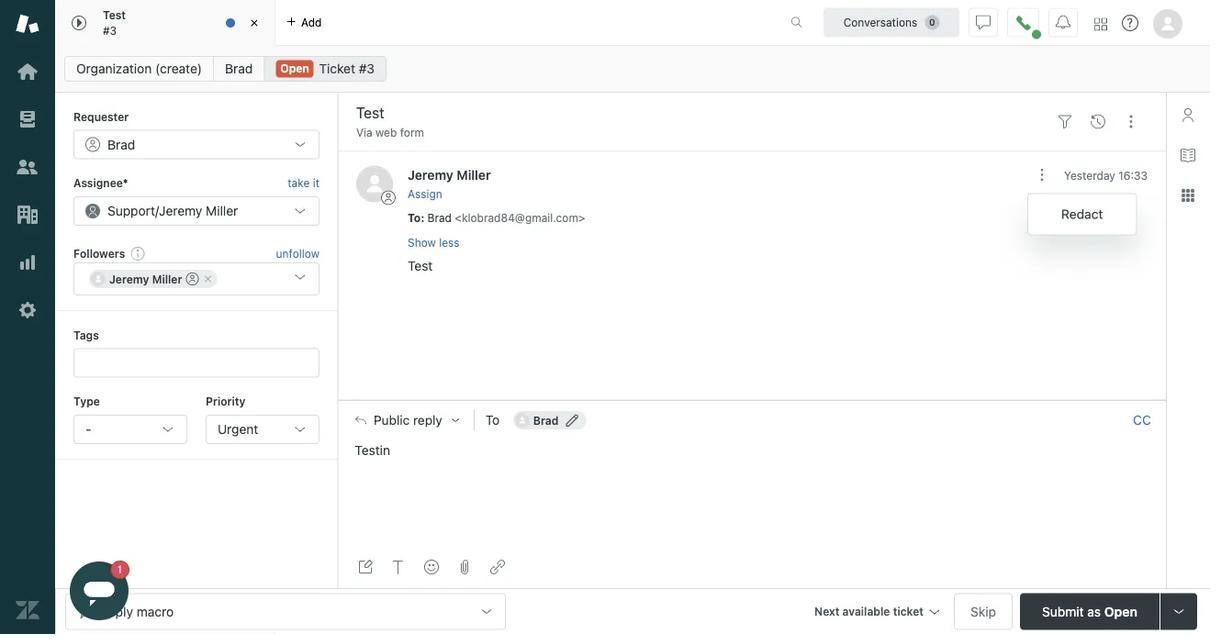 Task type: locate. For each thing, give the bounding box(es) containing it.
organizations image
[[16, 203, 40, 227]]

draft mode image
[[358, 560, 373, 575]]

reply
[[413, 413, 443, 428]]

submit as open
[[1043, 605, 1138, 620]]

next available ticket button
[[807, 594, 947, 633]]

-
[[85, 422, 91, 437]]

displays possible ticket submission types image
[[1172, 605, 1187, 620]]

jeremy inside assignee* element
[[159, 203, 202, 218]]

jeremy miller option
[[89, 270, 217, 289]]

#3 right ticket
[[359, 61, 375, 76]]

brad inside secondary element
[[225, 61, 253, 76]]

1 horizontal spatial miller
[[206, 203, 238, 218]]

filter image
[[1058, 115, 1073, 129]]

- button
[[73, 415, 187, 445]]

organization (create)
[[76, 61, 202, 76]]

#3 inside secondary element
[[359, 61, 375, 76]]

button displays agent's chat status as invisible. image
[[977, 15, 991, 30]]

miller inside jeremy miller option
[[152, 273, 182, 286]]

0 horizontal spatial open
[[281, 62, 309, 75]]

0 horizontal spatial jeremy
[[109, 273, 149, 286]]

jeremy up assign
[[408, 167, 454, 182]]

open left ticket
[[281, 62, 309, 75]]

jeremy miller assign
[[408, 167, 491, 201]]

Subject field
[[353, 102, 1045, 124]]

16:33
[[1119, 169, 1148, 182]]

next available ticket
[[815, 606, 924, 619]]

miller
[[457, 167, 491, 182], [206, 203, 238, 218], [152, 273, 182, 286]]

test
[[103, 9, 126, 22], [408, 259, 433, 274]]

brad down close icon
[[225, 61, 253, 76]]

via web form
[[356, 126, 424, 139]]

jeremy right support at top
[[159, 203, 202, 218]]

next
[[815, 606, 840, 619]]

submit
[[1043, 605, 1085, 620]]

edit user image
[[566, 414, 579, 427]]

testin
[[355, 443, 390, 458]]

0 horizontal spatial #3
[[103, 24, 117, 37]]

tab
[[55, 0, 276, 46]]

0 vertical spatial to
[[408, 212, 421, 225]]

jeremy inside option
[[109, 273, 149, 286]]

#3 inside test #3
[[103, 24, 117, 37]]

1 horizontal spatial open
[[1105, 605, 1138, 620]]

apply macro
[[99, 605, 174, 620]]

add link (cmd k) image
[[491, 560, 505, 575]]

jeremy
[[408, 167, 454, 182], [159, 203, 202, 218], [109, 273, 149, 286]]

to
[[408, 212, 421, 225], [486, 413, 500, 428]]

0 vertical spatial test
[[103, 9, 126, 22]]

1 vertical spatial #3
[[359, 61, 375, 76]]

form
[[400, 126, 424, 139]]

avatar image
[[356, 166, 393, 202]]

events image
[[1091, 115, 1106, 129]]

customer context image
[[1181, 107, 1196, 122]]

assignee* element
[[73, 196, 320, 226]]

remove image
[[203, 274, 214, 285]]

2 vertical spatial jeremy
[[109, 273, 149, 286]]

miller right '/'
[[206, 203, 238, 218]]

#3
[[103, 24, 117, 37], [359, 61, 375, 76]]

available
[[843, 606, 891, 619]]

2 vertical spatial miller
[[152, 273, 182, 286]]

zendesk products image
[[1095, 18, 1108, 31]]

:
[[421, 212, 425, 225]]

tags
[[73, 329, 99, 342]]

1 horizontal spatial test
[[408, 259, 433, 274]]

brad right klobrad84@gmail.com icon
[[534, 414, 559, 427]]

followers
[[73, 247, 125, 260]]

show
[[408, 236, 436, 249]]

0 horizontal spatial miller
[[152, 273, 182, 286]]

0 vertical spatial miller
[[457, 167, 491, 182]]

urgent button
[[206, 415, 320, 445]]

0 vertical spatial jeremy
[[408, 167, 454, 182]]

test down show
[[408, 259, 433, 274]]

2 horizontal spatial jeremy
[[408, 167, 454, 182]]

to up show
[[408, 212, 421, 225]]

to for to : brad <klobrad84@gmail.com>
[[408, 212, 421, 225]]

requester element
[[73, 130, 320, 159]]

ticket #3
[[319, 61, 375, 76]]

1 vertical spatial jeremy
[[159, 203, 202, 218]]

open
[[281, 62, 309, 75], [1105, 605, 1138, 620]]

assign
[[408, 188, 443, 201]]

(create)
[[155, 61, 202, 76]]

test #3
[[103, 9, 126, 37]]

get help image
[[1123, 15, 1139, 31]]

miller inside jeremy miller assign
[[457, 167, 491, 182]]

take it button
[[288, 174, 320, 193]]

tab containing test
[[55, 0, 276, 46]]

open inside secondary element
[[281, 62, 309, 75]]

to left klobrad84@gmail.com icon
[[486, 413, 500, 428]]

to for to
[[486, 413, 500, 428]]

test up organization
[[103, 9, 126, 22]]

macro
[[137, 605, 174, 620]]

brad
[[225, 61, 253, 76], [107, 137, 135, 152], [428, 212, 452, 225], [534, 414, 559, 427]]

0 vertical spatial open
[[281, 62, 309, 75]]

1 horizontal spatial #3
[[359, 61, 375, 76]]

Public reply composer text field
[[347, 440, 1158, 479]]

test inside tab
[[103, 9, 126, 22]]

1 horizontal spatial to
[[486, 413, 500, 428]]

0 horizontal spatial to
[[408, 212, 421, 225]]

public reply
[[374, 413, 443, 428]]

0 vertical spatial #3
[[103, 24, 117, 37]]

knowledge image
[[1181, 148, 1196, 163]]

brad inside requester element
[[107, 137, 135, 152]]

conversations button
[[824, 8, 960, 37]]

2 horizontal spatial miller
[[457, 167, 491, 182]]

via
[[356, 126, 373, 139]]

1 vertical spatial miller
[[206, 203, 238, 218]]

open right 'as'
[[1105, 605, 1138, 620]]

insert emojis image
[[424, 560, 439, 575]]

miller up to : brad <klobrad84@gmail.com>
[[457, 167, 491, 182]]

jeremy down info on adding followers icon on the top of the page
[[109, 273, 149, 286]]

jeremy inside jeremy miller assign
[[408, 167, 454, 182]]

1 vertical spatial to
[[486, 413, 500, 428]]

brad down requester
[[107, 137, 135, 152]]

organization
[[76, 61, 152, 76]]

1 horizontal spatial jeremy
[[159, 203, 202, 218]]

1 vertical spatial test
[[408, 259, 433, 274]]

miller left user is an agent image
[[152, 273, 182, 286]]

1 vertical spatial open
[[1105, 605, 1138, 620]]

test for test #3
[[103, 9, 126, 22]]

show less
[[408, 236, 460, 249]]

ticket actions image
[[1124, 115, 1139, 129]]

0 horizontal spatial test
[[103, 9, 126, 22]]

web
[[376, 126, 397, 139]]

#3 up organization
[[103, 24, 117, 37]]



Task type: vqa. For each thing, say whether or not it's contained in the screenshot.
Zendesk icon
yes



Task type: describe. For each thing, give the bounding box(es) containing it.
followers element
[[73, 263, 320, 296]]

<klobrad84@gmail.com>
[[455, 212, 586, 225]]

skip button
[[955, 594, 1013, 631]]

take it
[[288, 177, 320, 190]]

views image
[[16, 107, 40, 131]]

brad right ':'
[[428, 212, 452, 225]]

miller for jeremy miller assign
[[457, 167, 491, 182]]

#3 for test #3
[[103, 24, 117, 37]]

redact
[[1062, 207, 1104, 222]]

reporting image
[[16, 251, 40, 275]]

redact menu item
[[1029, 198, 1137, 231]]

unfollow
[[276, 247, 320, 260]]

type
[[73, 396, 100, 408]]

jeremy miller link
[[408, 167, 491, 182]]

as
[[1088, 605, 1102, 620]]

admin image
[[16, 299, 40, 322]]

assignee*
[[73, 177, 128, 190]]

yesterday 16:33
[[1065, 169, 1148, 182]]

cc
[[1134, 413, 1152, 428]]

hide composer image
[[745, 393, 760, 408]]

Yesterday 16:33 text field
[[1065, 169, 1148, 182]]

less
[[439, 236, 460, 249]]

info on adding followers image
[[131, 246, 145, 261]]

organization (create) button
[[64, 56, 214, 82]]

ticket
[[319, 61, 356, 76]]

klobrad84@gmail.com image
[[515, 413, 530, 428]]

to : brad <klobrad84@gmail.com>
[[408, 212, 586, 225]]

tabs tab list
[[55, 0, 772, 46]]

brad link
[[213, 56, 265, 82]]

jeremy for jeremy miller assign
[[408, 167, 454, 182]]

skip
[[971, 605, 997, 620]]

add
[[301, 16, 322, 29]]

customers image
[[16, 155, 40, 179]]

millerjeremy500@gmail.com image
[[91, 272, 106, 287]]

urgent
[[218, 422, 258, 437]]

/
[[155, 203, 159, 218]]

support
[[107, 203, 155, 218]]

get started image
[[16, 60, 40, 84]]

zendesk image
[[16, 599, 40, 623]]

jeremy for jeremy miller
[[109, 273, 149, 286]]

user is an agent image
[[186, 273, 199, 286]]

additional actions image
[[1035, 168, 1050, 183]]

support / jeremy miller
[[107, 203, 238, 218]]

show less button
[[408, 234, 460, 251]]

yesterday
[[1065, 169, 1116, 182]]

#3 for ticket #3
[[359, 61, 375, 76]]

notifications image
[[1057, 15, 1071, 30]]

public
[[374, 413, 410, 428]]

zendesk support image
[[16, 12, 40, 36]]

secondary element
[[55, 51, 1211, 87]]

format text image
[[391, 560, 406, 575]]

conversations
[[844, 16, 918, 29]]

requester
[[73, 110, 129, 123]]

apply
[[99, 605, 133, 620]]

add attachment image
[[458, 560, 472, 575]]

test for test
[[408, 259, 433, 274]]

ticket
[[894, 606, 924, 619]]

assign button
[[408, 186, 443, 203]]

it
[[313, 177, 320, 190]]

miller for jeremy miller
[[152, 273, 182, 286]]

jeremy miller
[[109, 273, 182, 286]]

take
[[288, 177, 310, 190]]

add button
[[276, 0, 333, 45]]

apps image
[[1181, 188, 1196, 203]]

miller inside assignee* element
[[206, 203, 238, 218]]

public reply button
[[339, 402, 474, 440]]

cc button
[[1134, 413, 1152, 429]]

close image
[[245, 14, 264, 32]]

priority
[[206, 396, 246, 408]]

main element
[[0, 0, 55, 635]]

unfollow button
[[276, 245, 320, 262]]



